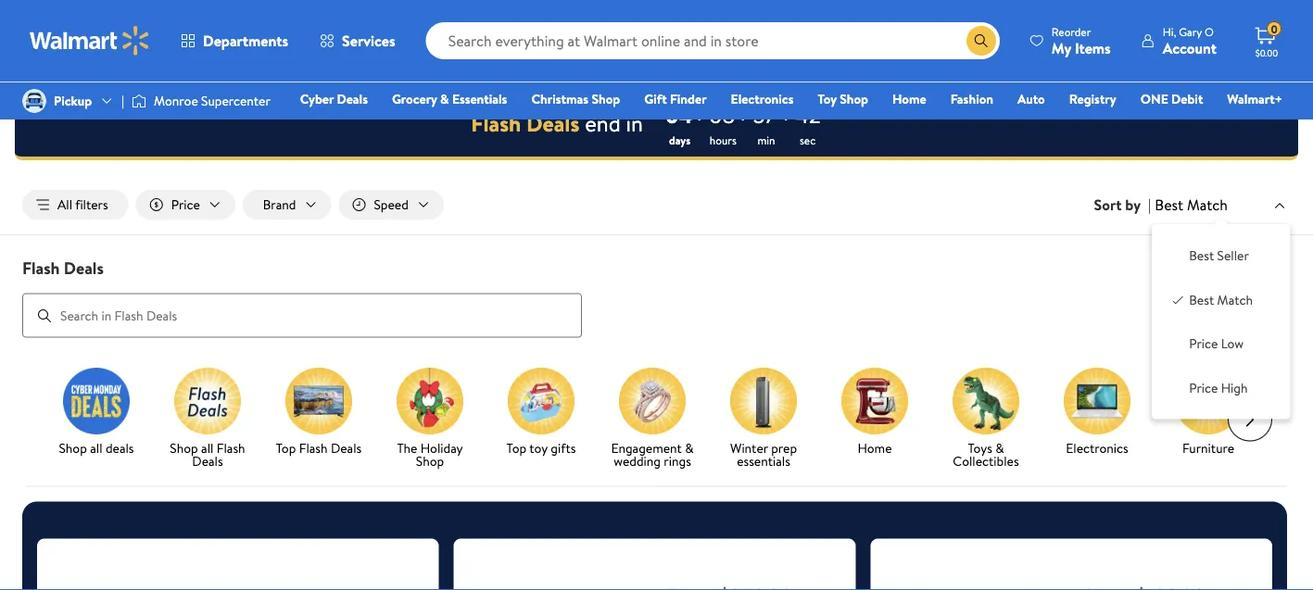 Task type: vqa. For each thing, say whether or not it's contained in the screenshot.
Low Priced Tires link
no



Task type: describe. For each thing, give the bounding box(es) containing it.
timer containing 04
[[15, 90, 1298, 160]]

essentials
[[452, 90, 507, 108]]

services
[[342, 31, 395, 51]]

top toy gifts link
[[493, 368, 589, 458]]

flash inside 'link'
[[299, 439, 328, 457]]

home image
[[841, 368, 908, 434]]

best seller
[[1189, 247, 1249, 265]]

cyber
[[300, 90, 334, 108]]

end
[[585, 108, 621, 139]]

0 horizontal spatial |
[[122, 92, 124, 110]]

price button
[[136, 190, 235, 220]]

my
[[1052, 38, 1071, 58]]

all for deals
[[90, 439, 102, 457]]

sec
[[800, 132, 816, 148]]

debit
[[1171, 90, 1203, 108]]

services button
[[304, 19, 411, 63]]

0 horizontal spatial electronics
[[731, 90, 794, 108]]

: for 08
[[741, 105, 745, 125]]

gift
[[644, 90, 667, 108]]

Search in Flash Deals search field
[[22, 293, 582, 338]]

reorder my items
[[1052, 24, 1111, 58]]

1 vertical spatial electronics link
[[1049, 368, 1145, 458]]

& for engagement
[[685, 439, 694, 457]]

price for price high
[[1189, 379, 1218, 397]]

1 vertical spatial home link
[[827, 368, 923, 458]]

42 sec
[[795, 99, 821, 148]]

min
[[758, 132, 775, 148]]

wedding
[[614, 452, 661, 470]]

hours
[[710, 132, 737, 148]]

one
[[1141, 90, 1168, 108]]

christmas shop
[[531, 90, 620, 108]]

& for grocery
[[440, 90, 449, 108]]

04
[[665, 99, 693, 130]]

flash inside shop all flash deals
[[217, 439, 245, 457]]

shop all deals
[[59, 439, 134, 457]]

brand button
[[243, 190, 331, 220]]

all for flash
[[201, 439, 214, 457]]

top for top flash deals
[[276, 439, 296, 457]]

deals for cyber deals
[[337, 90, 368, 108]]

christmas
[[531, 90, 589, 108]]

all
[[57, 196, 72, 214]]

registry
[[1069, 90, 1116, 108]]

42
[[795, 99, 821, 130]]

cyber deals link
[[292, 89, 376, 109]]

speed button
[[339, 190, 444, 220]]

the holiday shop
[[397, 439, 463, 470]]

reorder
[[1052, 24, 1091, 39]]

top for top toy gifts
[[507, 439, 527, 457]]

monroe supercenter
[[154, 92, 270, 110]]

furniture image
[[1175, 368, 1242, 434]]

top toy gifts
[[507, 439, 576, 457]]

toys & collectibles
[[953, 439, 1019, 470]]

furniture link
[[1160, 368, 1257, 458]]

essentials
[[737, 452, 790, 470]]

match inside "option group"
[[1217, 291, 1253, 309]]

Search search field
[[426, 22, 1000, 59]]

top flash deals image
[[285, 368, 352, 434]]

shop all flash deals link
[[159, 368, 256, 471]]

days
[[669, 132, 691, 148]]

next slide for chipmodulewithimages list image
[[1228, 397, 1272, 442]]

sort
[[1094, 195, 1122, 215]]

seller
[[1217, 247, 1249, 265]]

pickup
[[54, 92, 92, 110]]

gifts
[[551, 439, 576, 457]]

$0.00
[[1256, 46, 1278, 59]]

fashion
[[950, 90, 993, 108]]

one debit
[[1141, 90, 1203, 108]]

registry link
[[1061, 89, 1125, 109]]

flash inside search box
[[22, 256, 60, 279]]

& for toys
[[996, 439, 1004, 457]]

04 : days
[[665, 99, 702, 148]]

hi,
[[1163, 24, 1176, 39]]

shop all deals image
[[63, 368, 130, 434]]

walmart image
[[30, 26, 150, 56]]

: for 57
[[784, 105, 788, 125]]

christmas shop link
[[523, 89, 629, 109]]

: for 04
[[697, 105, 702, 125]]

the
[[397, 439, 417, 457]]

search image
[[37, 308, 52, 323]]

finder
[[670, 90, 707, 108]]

high
[[1221, 379, 1248, 397]]

filters
[[75, 196, 108, 214]]

all filters button
[[22, 190, 129, 220]]

supercenter
[[201, 92, 270, 110]]

price for price
[[171, 196, 200, 214]]

winter prep essentials link
[[715, 368, 812, 471]]

account
[[1163, 38, 1217, 58]]

gift finder link
[[636, 89, 715, 109]]

sort by |
[[1094, 195, 1151, 215]]

1 vertical spatial best
[[1189, 247, 1214, 265]]

toy
[[818, 90, 837, 108]]

search icon image
[[974, 33, 989, 48]]

flash deals image
[[26, 0, 1287, 62]]

1 vertical spatial home
[[858, 439, 892, 457]]

57
[[753, 99, 776, 130]]

57 : min
[[753, 99, 788, 148]]

all filters
[[57, 196, 108, 214]]

monroe
[[154, 92, 198, 110]]

cyber deals
[[300, 90, 368, 108]]

engagement & wedding rings image
[[619, 368, 686, 434]]

engagement & wedding rings
[[611, 439, 694, 470]]

engagement & wedding rings link
[[604, 368, 701, 471]]

deals for flash deals
[[64, 256, 104, 279]]

flash deals end in
[[471, 108, 643, 139]]

collectibles
[[953, 452, 1019, 470]]

in
[[626, 108, 643, 139]]

price high
[[1189, 379, 1248, 397]]

walmart+
[[1227, 90, 1283, 108]]

low
[[1221, 335, 1244, 353]]

walmart+ link
[[1219, 89, 1291, 109]]



Task type: locate. For each thing, give the bounding box(es) containing it.
: inside 08 : hours
[[741, 105, 745, 125]]

& right toys
[[996, 439, 1004, 457]]

o
[[1205, 24, 1214, 39]]

| inside sort and filter section element
[[1148, 195, 1151, 215]]

: right 57
[[784, 105, 788, 125]]

auto link
[[1009, 89, 1053, 109]]

sort and filter section element
[[0, 175, 1313, 235]]

3 : from the left
[[784, 105, 788, 125]]

by
[[1125, 195, 1141, 215]]

best match inside dropdown button
[[1155, 194, 1228, 215]]

top flash deals
[[276, 439, 362, 457]]

0 vertical spatial electronics link
[[722, 89, 802, 109]]

1 vertical spatial best match
[[1189, 291, 1253, 309]]

flash inside timer
[[471, 108, 521, 139]]

0 horizontal spatial group
[[52, 554, 424, 590]]

best right by
[[1155, 194, 1184, 215]]

top down 'top flash deals' image
[[276, 439, 296, 457]]

2 : from the left
[[741, 105, 745, 125]]

0 vertical spatial match
[[1187, 194, 1228, 215]]

shop all flash deals
[[170, 439, 245, 470]]

1 horizontal spatial &
[[685, 439, 694, 457]]

1 horizontal spatial |
[[1148, 195, 1151, 215]]

0 vertical spatial best
[[1155, 194, 1184, 215]]

1 horizontal spatial all
[[201, 439, 214, 457]]

grocery
[[392, 90, 437, 108]]

0 horizontal spatial :
[[697, 105, 702, 125]]

0 horizontal spatial all
[[90, 439, 102, 457]]

:
[[697, 105, 702, 125], [741, 105, 745, 125], [784, 105, 788, 125]]

toys
[[968, 439, 992, 457]]

&
[[440, 90, 449, 108], [685, 439, 694, 457], [996, 439, 1004, 457]]

engagement
[[611, 439, 682, 457]]

0 vertical spatial price
[[171, 196, 200, 214]]

0 vertical spatial home link
[[884, 89, 935, 109]]

flash deals end in 4 days 8 hours 57 minutes 42 seconds element
[[471, 108, 643, 139]]

best left seller
[[1189, 247, 1214, 265]]

deals inside cyber deals link
[[337, 90, 368, 108]]

| right by
[[1148, 195, 1151, 215]]

deals
[[337, 90, 368, 108], [526, 108, 580, 139], [64, 256, 104, 279], [331, 439, 362, 457], [192, 452, 223, 470]]

the holiday shop link
[[382, 368, 478, 471]]

shop inside "link"
[[59, 439, 87, 457]]

toy shop link
[[809, 89, 877, 109]]

price low
[[1189, 335, 1244, 353]]

all inside "link"
[[90, 439, 102, 457]]

price inside dropdown button
[[171, 196, 200, 214]]

flash deals
[[22, 256, 104, 279]]

1 top from the left
[[276, 439, 296, 457]]

items
[[1075, 38, 1111, 58]]

departments button
[[165, 19, 304, 63]]

fashion image
[[1286, 368, 1313, 434]]

electronics down electronics image
[[1066, 439, 1129, 457]]

0
[[1271, 21, 1278, 37]]

08
[[709, 99, 735, 130]]

best match up best seller
[[1155, 194, 1228, 215]]

grocery & essentials
[[392, 90, 507, 108]]

0 horizontal spatial top
[[276, 439, 296, 457]]

price for price low
[[1189, 335, 1218, 353]]

1 vertical spatial price
[[1189, 335, 1218, 353]]

home
[[892, 90, 926, 108], [858, 439, 892, 457]]

|
[[122, 92, 124, 110], [1148, 195, 1151, 215]]

deals inside shop all flash deals
[[192, 452, 223, 470]]

match up best seller
[[1187, 194, 1228, 215]]

top flash deals link
[[271, 368, 367, 458]]

best inside dropdown button
[[1155, 194, 1184, 215]]

toys & collectibles link
[[938, 368, 1034, 471]]

departments
[[203, 31, 288, 51]]

1 horizontal spatial :
[[741, 105, 745, 125]]

gift finder
[[644, 90, 707, 108]]

option group containing best seller
[[1167, 239, 1275, 404]]

electronics
[[731, 90, 794, 108], [1066, 439, 1129, 457]]

group
[[52, 554, 424, 590], [469, 554, 841, 590]]

1 horizontal spatial electronics
[[1066, 439, 1129, 457]]

one debit link
[[1132, 89, 1212, 109]]

all left deals
[[90, 439, 102, 457]]

2 group from the left
[[469, 554, 841, 590]]

all down flash deals image
[[201, 439, 214, 457]]

all
[[90, 439, 102, 457], [201, 439, 214, 457]]

toy shop
[[818, 90, 868, 108]]

| right "pickup"
[[122, 92, 124, 110]]

shop inside shop all flash deals
[[170, 439, 198, 457]]

Best Match radio
[[1171, 291, 1186, 306]]

best match
[[1155, 194, 1228, 215], [1189, 291, 1253, 309]]

electronics image
[[1064, 368, 1131, 434]]

top
[[276, 439, 296, 457], [507, 439, 527, 457]]

: inside the 57 : min
[[784, 105, 788, 125]]

deals for flash deals end in
[[526, 108, 580, 139]]

1 group from the left
[[52, 554, 424, 590]]

top inside 'link'
[[276, 439, 296, 457]]

shop down flash deals image
[[170, 439, 198, 457]]

flash deals image
[[174, 368, 241, 434]]

holiday
[[420, 439, 463, 457]]

2 horizontal spatial :
[[784, 105, 788, 125]]

Walmart Site-Wide search field
[[426, 22, 1000, 59]]

best match right best match 'option'
[[1189, 291, 1253, 309]]

& inside toys & collectibles
[[996, 439, 1004, 457]]

0 vertical spatial |
[[122, 92, 124, 110]]

1 horizontal spatial group
[[469, 554, 841, 590]]

: right 08
[[741, 105, 745, 125]]

1 vertical spatial |
[[1148, 195, 1151, 215]]

 image
[[132, 92, 146, 110]]

deals inside flash deals search box
[[64, 256, 104, 279]]

winter prep essentials
[[730, 439, 797, 470]]

2 vertical spatial best
[[1189, 291, 1214, 309]]

0 horizontal spatial electronics link
[[722, 89, 802, 109]]

1 vertical spatial match
[[1217, 291, 1253, 309]]

2 all from the left
[[201, 439, 214, 457]]

: inside the 04 : days
[[697, 105, 702, 125]]

rings
[[664, 452, 691, 470]]

furniture
[[1182, 439, 1234, 457]]

shop inside the holiday shop
[[416, 452, 444, 470]]

best
[[1155, 194, 1184, 215], [1189, 247, 1214, 265], [1189, 291, 1214, 309]]

the holiday shop image
[[397, 368, 463, 434]]

deals
[[106, 439, 134, 457]]

electronics up min
[[731, 90, 794, 108]]

toys & collectibles image
[[953, 368, 1019, 434]]

& right the engagement
[[685, 439, 694, 457]]

top toy gifts image
[[508, 368, 575, 434]]

08 : hours
[[709, 99, 745, 148]]

0 vertical spatial best match
[[1155, 194, 1228, 215]]

fashion link
[[942, 89, 1002, 109]]

match down seller
[[1217, 291, 1253, 309]]

brand
[[263, 196, 296, 214]]

home down home image
[[858, 439, 892, 457]]

1 all from the left
[[90, 439, 102, 457]]

& right 'grocery'
[[440, 90, 449, 108]]

0 horizontal spatial &
[[440, 90, 449, 108]]

shop all deals link
[[48, 368, 145, 458]]

0 vertical spatial electronics
[[731, 90, 794, 108]]

top left toy
[[507, 439, 527, 457]]

flash
[[471, 108, 521, 139], [22, 256, 60, 279], [217, 439, 245, 457], [299, 439, 328, 457]]

match
[[1187, 194, 1228, 215], [1217, 291, 1253, 309]]

winter prep essentials image
[[730, 368, 797, 434]]

0 vertical spatial home
[[892, 90, 926, 108]]

price
[[171, 196, 200, 214], [1189, 335, 1218, 353], [1189, 379, 1218, 397]]

timer
[[15, 90, 1298, 160]]

prep
[[771, 439, 797, 457]]

auto
[[1018, 90, 1045, 108]]

1 horizontal spatial electronics link
[[1049, 368, 1145, 458]]

2 top from the left
[[507, 439, 527, 457]]

match inside dropdown button
[[1187, 194, 1228, 215]]

& inside engagement & wedding rings
[[685, 439, 694, 457]]

best right best match 'option'
[[1189, 291, 1214, 309]]

: right 04
[[697, 105, 702, 125]]

gary
[[1179, 24, 1202, 39]]

shop down the holiday shop image
[[416, 452, 444, 470]]

1 : from the left
[[697, 105, 702, 125]]

Flash Deals search field
[[0, 256, 1313, 338]]

deals inside top flash deals 'link'
[[331, 439, 362, 457]]

option group
[[1167, 239, 1275, 404]]

shop left in
[[592, 90, 620, 108]]

1 horizontal spatial top
[[507, 439, 527, 457]]

speed
[[374, 196, 409, 214]]

2 horizontal spatial &
[[996, 439, 1004, 457]]

2 vertical spatial price
[[1189, 379, 1218, 397]]

best match button
[[1151, 193, 1291, 217]]

 image
[[22, 89, 46, 113]]

shop right toy
[[840, 90, 868, 108]]

1 vertical spatial electronics
[[1066, 439, 1129, 457]]

all inside shop all flash deals
[[201, 439, 214, 457]]

shop left deals
[[59, 439, 87, 457]]

home left fashion
[[892, 90, 926, 108]]



